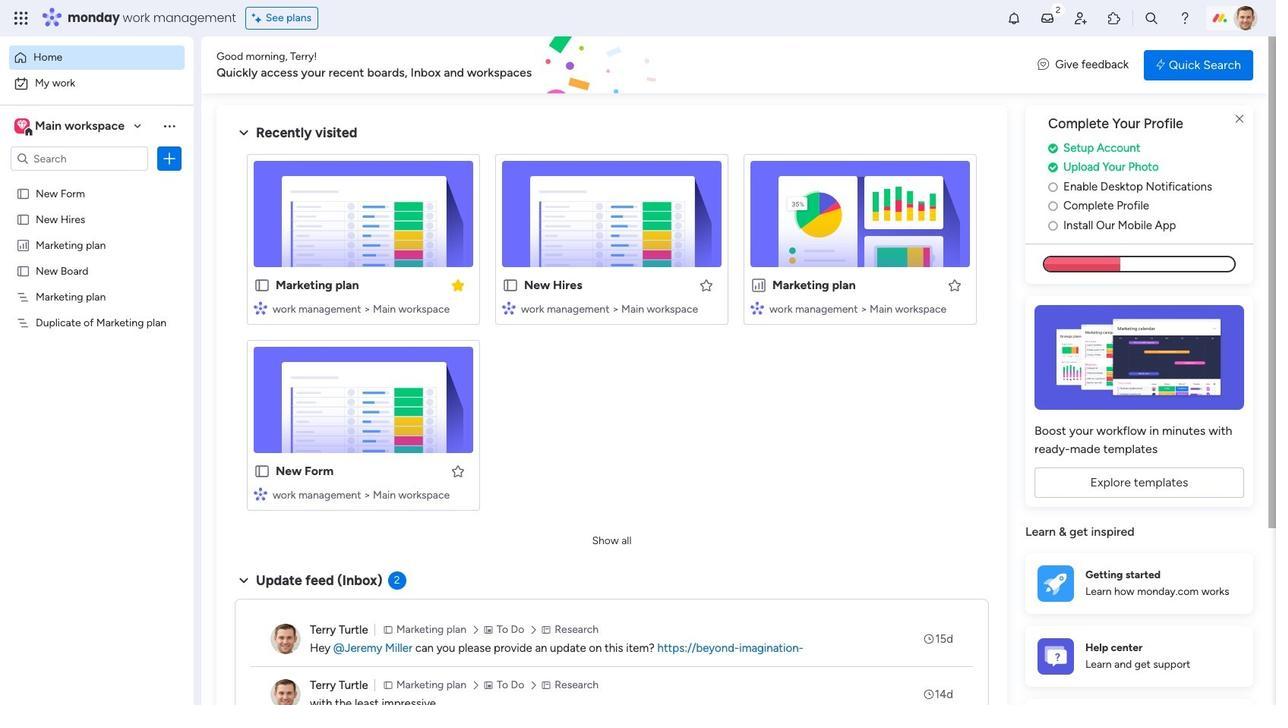 Task type: vqa. For each thing, say whether or not it's contained in the screenshot.
check circle icon on the top right of page
yes



Task type: describe. For each thing, give the bounding box(es) containing it.
2 vertical spatial option
[[0, 180, 194, 183]]

1 circle o image from the top
[[1049, 201, 1058, 212]]

close recently visited image
[[235, 124, 253, 142]]

circle o image
[[1049, 181, 1058, 193]]

workspace image
[[17, 118, 27, 135]]

public board image
[[254, 464, 271, 480]]

public dashboard image
[[751, 277, 768, 294]]

2 element
[[388, 572, 406, 590]]

monday marketplace image
[[1107, 11, 1122, 26]]

see plans image
[[252, 10, 266, 27]]

2 circle o image from the top
[[1049, 220, 1058, 232]]

notifications image
[[1007, 11, 1022, 26]]

close update feed (inbox) image
[[235, 572, 253, 590]]

0 vertical spatial add to favorites image
[[699, 278, 714, 293]]

help image
[[1178, 11, 1193, 26]]

invite members image
[[1074, 11, 1089, 26]]

dapulse x slim image
[[1231, 110, 1249, 128]]

1 check circle image from the top
[[1049, 143, 1058, 154]]

v2 bolt switch image
[[1157, 57, 1166, 73]]

options image
[[162, 151, 177, 166]]



Task type: locate. For each thing, give the bounding box(es) containing it.
getting started element
[[1026, 554, 1254, 615]]

select product image
[[14, 11, 29, 26]]

quick search results list box
[[235, 142, 989, 530]]

circle o image
[[1049, 201, 1058, 212], [1049, 220, 1058, 232]]

0 vertical spatial check circle image
[[1049, 143, 1058, 154]]

0 vertical spatial option
[[9, 46, 185, 70]]

2 vertical spatial terry turtle image
[[271, 680, 301, 706]]

option
[[9, 46, 185, 70], [9, 71, 185, 96], [0, 180, 194, 183]]

list box
[[0, 177, 194, 541]]

Search in workspace field
[[32, 150, 127, 168]]

add to favorites image
[[948, 278, 963, 293]]

0 vertical spatial terry turtle image
[[1234, 6, 1258, 30]]

0 horizontal spatial add to favorites image
[[451, 464, 466, 479]]

public board image
[[16, 186, 30, 201], [16, 212, 30, 226], [16, 264, 30, 278], [254, 277, 271, 294], [502, 277, 519, 294]]

1 vertical spatial add to favorites image
[[451, 464, 466, 479]]

add to favorites image
[[699, 278, 714, 293], [451, 464, 466, 479]]

1 vertical spatial terry turtle image
[[271, 625, 301, 655]]

templates image image
[[1040, 306, 1240, 411]]

0 vertical spatial circle o image
[[1049, 201, 1058, 212]]

remove from favorites image
[[451, 278, 466, 293]]

2 image
[[1052, 1, 1065, 18]]

1 vertical spatial option
[[9, 71, 185, 96]]

public dashboard image
[[16, 238, 30, 252]]

terry turtle image
[[1234, 6, 1258, 30], [271, 625, 301, 655], [271, 680, 301, 706]]

workspace options image
[[162, 118, 177, 134]]

v2 user feedback image
[[1038, 56, 1050, 74]]

1 vertical spatial check circle image
[[1049, 162, 1058, 173]]

check circle image
[[1049, 143, 1058, 154], [1049, 162, 1058, 173]]

workspace image
[[14, 118, 30, 135]]

2 check circle image from the top
[[1049, 162, 1058, 173]]

update feed image
[[1040, 11, 1056, 26]]

help center element
[[1026, 627, 1254, 688]]

1 horizontal spatial add to favorites image
[[699, 278, 714, 293]]

search everything image
[[1144, 11, 1160, 26]]

workspace selection element
[[14, 117, 127, 137]]

1 vertical spatial circle o image
[[1049, 220, 1058, 232]]



